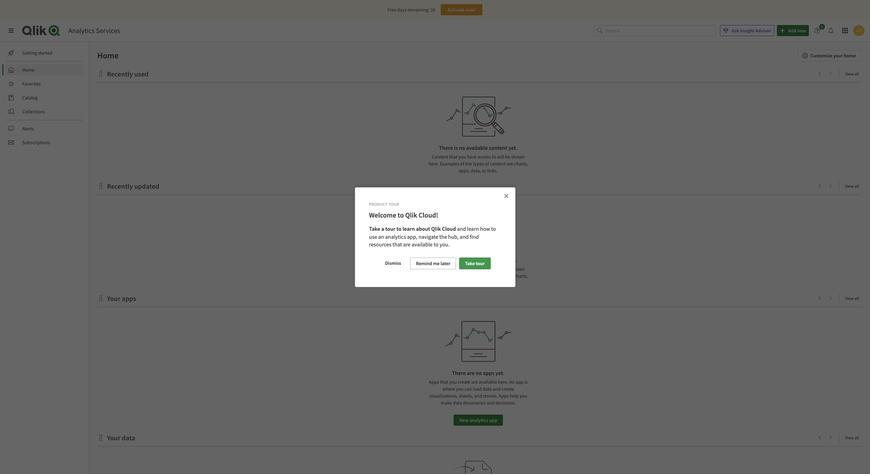 Task type: vqa. For each thing, say whether or not it's contained in the screenshot.
the decisions.
yes



Task type: locate. For each thing, give the bounding box(es) containing it.
and down load
[[475, 393, 483, 399]]

1 horizontal spatial qlik
[[432, 225, 441, 232]]

all
[[855, 71, 860, 76], [855, 184, 860, 189], [855, 296, 860, 301], [855, 435, 860, 440]]

2 types from the top
[[473, 273, 484, 279]]

1 vertical spatial shown
[[512, 266, 525, 272]]

app right an
[[516, 379, 524, 385]]

cloud
[[442, 225, 456, 232]]

tour right a
[[386, 225, 396, 232]]

0 vertical spatial be
[[506, 154, 511, 160]]

decisions.
[[496, 400, 516, 406]]

now!
[[466, 7, 476, 13]]

qlik up take a tour to learn about qlik cloud
[[406, 211, 418, 219]]

0 vertical spatial or
[[482, 168, 487, 174]]

3 view all link from the top
[[846, 294, 863, 302]]

apps up visualizations,
[[429, 379, 439, 385]]

0 vertical spatial content
[[432, 154, 449, 160]]

advisor
[[756, 27, 772, 34]]

take inside take tour button
[[466, 260, 475, 267]]

shown for recently updated
[[512, 266, 525, 272]]

learn up find
[[468, 225, 479, 232]]

1 vertical spatial create
[[502, 386, 515, 392]]

0 horizontal spatial data
[[122, 434, 135, 442]]

4 view all link from the top
[[846, 433, 863, 442]]

1 vertical spatial tour
[[476, 260, 485, 267]]

1 have from the top
[[467, 154, 477, 160]]

view
[[846, 71, 855, 76], [846, 184, 855, 189], [846, 296, 855, 301], [846, 435, 855, 440]]

you
[[459, 154, 466, 160], [459, 266, 466, 272], [450, 379, 457, 385], [456, 386, 464, 392], [520, 393, 528, 399]]

0 vertical spatial here.
[[429, 161, 439, 167]]

2 content from the top
[[432, 266, 449, 272]]

move collection image left your apps
[[97, 295, 104, 302]]

2 links. from the top
[[488, 280, 498, 286]]

app
[[516, 379, 524, 385], [490, 417, 498, 423]]

2 apps, from the top
[[459, 280, 470, 286]]

the inside and learn how to use an analytics app, navigate the hub, and find resources that are available to you.
[[440, 233, 447, 240]]

0 horizontal spatial apps
[[429, 379, 439, 385]]

1 view from the top
[[846, 71, 855, 76]]

0 horizontal spatial take
[[369, 225, 381, 232]]

1 apps, from the top
[[459, 168, 470, 174]]

view for your apps
[[846, 296, 855, 301]]

0 vertical spatial yet.
[[509, 144, 518, 151]]

1 learn from the left
[[403, 225, 415, 232]]

create up the can on the bottom right of the page
[[458, 379, 471, 385]]

4 view all from the top
[[846, 435, 860, 440]]

started
[[38, 50, 52, 56]]

1 vertical spatial apps,
[[459, 280, 470, 286]]

later
[[441, 260, 451, 267]]

1 vertical spatial content
[[432, 266, 449, 272]]

of
[[461, 161, 465, 167], [485, 161, 489, 167], [461, 273, 465, 279], [485, 273, 489, 279]]

charts, for recently updated
[[515, 273, 528, 279]]

2 have from the top
[[467, 266, 477, 272]]

1 horizontal spatial app
[[516, 379, 524, 385]]

3 view from the top
[[846, 296, 855, 301]]

that inside there are no apps yet. apps that you create are available here. an app is where you can load data and create visualizations, sheets, and stories. apps help you make data discoveries and decisions.
[[440, 379, 449, 385]]

30
[[431, 7, 436, 13]]

0 vertical spatial access
[[478, 154, 491, 160]]

2 vertical spatial is
[[525, 379, 528, 385]]

take right later
[[466, 260, 475, 267]]

1 shown from the top
[[512, 154, 525, 160]]

types for recently used
[[473, 161, 484, 167]]

apps, for recently updated
[[459, 280, 470, 286]]

the for recently used
[[466, 161, 472, 167]]

home link
[[6, 64, 83, 75]]

getting started
[[22, 50, 52, 56]]

1 vertical spatial data,
[[471, 280, 481, 286]]

there
[[439, 144, 453, 151], [439, 257, 453, 264], [452, 370, 466, 377]]

no
[[459, 144, 466, 151], [459, 257, 466, 264], [476, 370, 482, 377]]

free
[[388, 7, 397, 13]]

no for recently used
[[459, 144, 466, 151]]

will
[[498, 154, 505, 160], [498, 266, 505, 272]]

1 vertical spatial types
[[473, 273, 484, 279]]

take up use
[[369, 225, 381, 232]]

2 vertical spatial move collection image
[[97, 295, 104, 302]]

types
[[473, 161, 484, 167], [473, 273, 484, 279]]

have
[[467, 154, 477, 160], [467, 266, 477, 272]]

2 vertical spatial here.
[[499, 379, 509, 385]]

2 or from the top
[[482, 280, 487, 286]]

tour
[[389, 202, 400, 207]]

data up stories.
[[483, 386, 492, 392]]

links. for recently used
[[488, 168, 498, 174]]

access for updated
[[478, 266, 491, 272]]

alerts
[[22, 126, 34, 132]]

Search text field
[[606, 25, 717, 36]]

0 vertical spatial take
[[369, 225, 381, 232]]

1 vertical spatial there is no available content yet. content that you have access to will be shown here. examples of the types of content are charts, apps, data, or links.
[[429, 257, 528, 286]]

1 vertical spatial yet.
[[509, 257, 518, 264]]

1 horizontal spatial take
[[466, 260, 475, 267]]

app inside button
[[490, 417, 498, 423]]

available inside there are no apps yet. apps that you create are available here. an app is where you can load data and create visualizations, sheets, and stories. apps help you make data discoveries and decisions.
[[479, 379, 498, 385]]

is for used
[[454, 144, 458, 151]]

yet. inside there are no apps yet. apps that you create are available here. an app is where you can load data and create visualizations, sheets, and stories. apps help you make data discoveries and decisions.
[[496, 370, 505, 377]]

1 horizontal spatial learn
[[468, 225, 479, 232]]

0 horizontal spatial qlik
[[406, 211, 418, 219]]

2 all from the top
[[855, 184, 860, 189]]

0 vertical spatial links.
[[488, 168, 498, 174]]

are
[[507, 161, 514, 167], [404, 241, 411, 248], [507, 273, 514, 279], [467, 370, 475, 377], [472, 379, 478, 385]]

1 view all link from the top
[[846, 69, 863, 78]]

0 vertical spatial create
[[458, 379, 471, 385]]

1 vertical spatial or
[[482, 280, 487, 286]]

view all link for your data
[[846, 433, 863, 442]]

to
[[492, 154, 497, 160], [398, 211, 404, 219], [397, 225, 402, 232], [492, 225, 496, 232], [434, 241, 439, 248], [492, 266, 497, 272]]

home
[[97, 50, 119, 61], [22, 67, 35, 73]]

1 types from the top
[[473, 161, 484, 167]]

take for take tour
[[466, 260, 475, 267]]

tour
[[386, 225, 396, 232], [476, 260, 485, 267]]

home inside 'main content'
[[97, 50, 119, 61]]

and up hub,
[[457, 225, 466, 232]]

0 vertical spatial home
[[97, 50, 119, 61]]

apps up decisions. on the bottom
[[499, 393, 509, 399]]

2 vertical spatial no
[[476, 370, 482, 377]]

2 view all link from the top
[[846, 181, 863, 190]]

2 learn from the left
[[468, 225, 479, 232]]

1 charts, from the top
[[515, 161, 528, 167]]

1 access from the top
[[478, 154, 491, 160]]

remind
[[416, 260, 432, 267]]

welcome to qlik cloud!
[[369, 211, 439, 219]]

analytics right an
[[386, 233, 406, 240]]

analytics right new
[[470, 417, 489, 423]]

0 vertical spatial qlik
[[406, 211, 418, 219]]

1 horizontal spatial apps
[[499, 393, 509, 399]]

be
[[506, 154, 511, 160], [506, 266, 511, 272]]

your for your data
[[107, 434, 121, 442]]

0 horizontal spatial analytics
[[386, 233, 406, 240]]

1 vertical spatial charts,
[[515, 273, 528, 279]]

data down sheets,
[[453, 400, 463, 406]]

the
[[466, 161, 472, 167], [440, 233, 447, 240], [466, 273, 472, 279]]

2 vertical spatial the
[[466, 273, 472, 279]]

move collection image
[[97, 434, 104, 441]]

4 view from the top
[[846, 435, 855, 440]]

0 vertical spatial will
[[498, 154, 505, 160]]

will for used
[[498, 154, 505, 160]]

1 vertical spatial is
[[454, 257, 458, 264]]

1 be from the top
[[506, 154, 511, 160]]

1 horizontal spatial home
[[97, 50, 119, 61]]

recently used
[[107, 70, 149, 78]]

ask
[[732, 27, 740, 34]]

1 vertical spatial have
[[467, 266, 477, 272]]

1 horizontal spatial data
[[453, 400, 463, 406]]

1 vertical spatial your
[[107, 434, 121, 442]]

product
[[369, 202, 388, 207]]

0 vertical spatial no
[[459, 144, 466, 151]]

1 examples from the top
[[440, 161, 460, 167]]

remind me later
[[416, 260, 451, 267]]

1 data, from the top
[[471, 168, 481, 174]]

analytics
[[68, 26, 95, 35]]

alerts link
[[6, 123, 83, 134]]

content
[[489, 144, 508, 151], [490, 161, 506, 167], [489, 257, 508, 264], [490, 273, 506, 279]]

customize your home
[[811, 52, 857, 59]]

view all link for your apps
[[846, 294, 863, 302]]

access for used
[[478, 154, 491, 160]]

1 vertical spatial links.
[[488, 280, 498, 286]]

subscriptions
[[22, 139, 50, 146]]

no for recently updated
[[459, 257, 466, 264]]

2 there is no available content yet. content that you have access to will be shown here. examples of the types of content are charts, apps, data, or links. from the top
[[429, 257, 528, 286]]

0 horizontal spatial tour
[[386, 225, 396, 232]]

1 content from the top
[[432, 154, 449, 160]]

2 data, from the top
[[471, 280, 481, 286]]

0 vertical spatial charts,
[[515, 161, 528, 167]]

0 vertical spatial data
[[483, 386, 492, 392]]

0 vertical spatial the
[[466, 161, 472, 167]]

recently for recently updated
[[107, 182, 133, 191]]

0 vertical spatial apps,
[[459, 168, 470, 174]]

0 vertical spatial apps
[[429, 379, 439, 385]]

0 vertical spatial there is no available content yet. content that you have access to will be shown here. examples of the types of content are charts, apps, data, or links.
[[429, 144, 528, 174]]

apps
[[429, 379, 439, 385], [499, 393, 509, 399]]

0 vertical spatial have
[[467, 154, 477, 160]]

1 horizontal spatial tour
[[476, 260, 485, 267]]

1 vertical spatial the
[[440, 233, 447, 240]]

view for your data
[[846, 435, 855, 440]]

qlik up navigate
[[432, 225, 441, 232]]

view all link for recently updated
[[846, 181, 863, 190]]

take
[[369, 225, 381, 232], [466, 260, 475, 267]]

3 view all from the top
[[846, 296, 860, 301]]

1 vertical spatial app
[[490, 417, 498, 423]]

data right move collection image
[[122, 434, 135, 442]]

favorites
[[22, 81, 41, 87]]

view all for recently used
[[846, 71, 860, 76]]

home main content
[[86, 42, 871, 474]]

1 horizontal spatial create
[[502, 386, 515, 392]]

move collection image for recently used
[[97, 70, 104, 77]]

move collection image
[[97, 70, 104, 77], [97, 182, 104, 189], [97, 295, 104, 302]]

is inside there are no apps yet. apps that you create are available here. an app is where you can load data and create visualizations, sheets, and stories. apps help you make data discoveries and decisions.
[[525, 379, 528, 385]]

your data
[[107, 434, 135, 442]]

charts, for recently used
[[515, 161, 528, 167]]

1 vertical spatial there
[[439, 257, 453, 264]]

0 horizontal spatial app
[[490, 417, 498, 423]]

1 vertical spatial will
[[498, 266, 505, 272]]

1 view all from the top
[[846, 71, 860, 76]]

all for your data
[[855, 435, 860, 440]]

tour down find
[[476, 260, 485, 267]]

learn up 'app,'
[[403, 225, 415, 232]]

× dialog
[[355, 187, 516, 287]]

recently for recently used
[[107, 70, 133, 78]]

1 vertical spatial examples
[[440, 273, 460, 279]]

1 vertical spatial analytics
[[470, 417, 489, 423]]

1 horizontal spatial analytics
[[470, 417, 489, 423]]

0 horizontal spatial home
[[22, 67, 35, 73]]

1 all from the top
[[855, 71, 860, 76]]

yet.
[[509, 144, 518, 151], [509, 257, 518, 264], [496, 370, 505, 377]]

1 there is no available content yet. content that you have access to will be shown here. examples of the types of content are charts, apps, data, or links. from the top
[[429, 144, 528, 174]]

content
[[432, 154, 449, 160], [432, 266, 449, 272]]

stories.
[[484, 393, 498, 399]]

recently left used
[[107, 70, 133, 78]]

app down decisions. on the bottom
[[490, 417, 498, 423]]

4 all from the top
[[855, 435, 860, 440]]

home up favorites
[[22, 67, 35, 73]]

1 vertical spatial access
[[478, 266, 491, 272]]

0 vertical spatial is
[[454, 144, 458, 151]]

apps
[[122, 294, 136, 303], [483, 370, 495, 377]]

1 vertical spatial qlik
[[432, 225, 441, 232]]

0 vertical spatial data,
[[471, 168, 481, 174]]

there for recently used
[[439, 144, 453, 151]]

0 vertical spatial there
[[439, 144, 453, 151]]

move collection image left recently used
[[97, 70, 104, 77]]

0 vertical spatial shown
[[512, 154, 525, 160]]

1 vertical spatial data
[[453, 400, 463, 406]]

2 vertical spatial data
[[122, 434, 135, 442]]

that inside and learn how to use an analytics app, navigate the hub, and find resources that are available to you.
[[393, 241, 402, 248]]

create down an
[[502, 386, 515, 392]]

1 horizontal spatial apps
[[483, 370, 495, 377]]

2 will from the top
[[498, 266, 505, 272]]

app inside there are no apps yet. apps that you create are available here. an app is where you can load data and create visualizations, sheets, and stories. apps help you make data discoveries and decisions.
[[516, 379, 524, 385]]

navigation pane element
[[0, 45, 89, 151]]

how
[[481, 225, 491, 232]]

available
[[467, 144, 488, 151], [412, 241, 433, 248], [467, 257, 488, 264], [479, 379, 498, 385]]

0 vertical spatial analytics
[[386, 233, 406, 240]]

0 vertical spatial tour
[[386, 225, 396, 232]]

view all for your data
[[846, 435, 860, 440]]

the for recently updated
[[466, 273, 472, 279]]

1 vertical spatial home
[[22, 67, 35, 73]]

cloud!
[[419, 211, 439, 219]]

1 vertical spatial be
[[506, 266, 511, 272]]

recently left the updated
[[107, 182, 133, 191]]

0 vertical spatial your
[[107, 294, 121, 303]]

2 vertical spatial yet.
[[496, 370, 505, 377]]

1 links. from the top
[[488, 168, 498, 174]]

home down 'services'
[[97, 50, 119, 61]]

0 vertical spatial types
[[473, 161, 484, 167]]

view all link for recently used
[[846, 69, 863, 78]]

yet. for recently used
[[509, 144, 518, 151]]

move collection image left recently updated
[[97, 182, 104, 189]]

load
[[473, 386, 482, 392]]

2 view all from the top
[[846, 184, 860, 189]]

apps,
[[459, 168, 470, 174], [459, 280, 470, 286]]

2 be from the top
[[506, 266, 511, 272]]

1 vertical spatial apps
[[483, 370, 495, 377]]

0 vertical spatial app
[[516, 379, 524, 385]]

and up stories.
[[493, 386, 501, 392]]

1 or from the top
[[482, 168, 487, 174]]

customize
[[811, 52, 833, 59]]

2 vertical spatial there
[[452, 370, 466, 377]]

0 vertical spatial recently
[[107, 70, 133, 78]]

home inside navigation pane element
[[22, 67, 35, 73]]

catalog link
[[6, 92, 83, 103]]

1 will from the top
[[498, 154, 505, 160]]

1 vertical spatial take
[[466, 260, 475, 267]]

all for recently used
[[855, 71, 860, 76]]

2 shown from the top
[[512, 266, 525, 272]]

free days remaining: 30
[[388, 7, 436, 13]]

be for recently used
[[506, 154, 511, 160]]

2 examples from the top
[[440, 273, 460, 279]]

1 vertical spatial here.
[[429, 273, 439, 279]]

0 vertical spatial examples
[[440, 161, 460, 167]]

1 vertical spatial recently
[[107, 182, 133, 191]]

activate now! link
[[441, 4, 483, 15]]

days
[[398, 7, 407, 13]]

types for recently updated
[[473, 273, 484, 279]]

all for recently updated
[[855, 184, 860, 189]]

1 vertical spatial move collection image
[[97, 182, 104, 189]]

0 horizontal spatial learn
[[403, 225, 415, 232]]

2 access from the top
[[478, 266, 491, 272]]

shown
[[512, 154, 525, 160], [512, 266, 525, 272]]

create
[[458, 379, 471, 385], [502, 386, 515, 392]]

3 all from the top
[[855, 296, 860, 301]]

getting started link
[[6, 47, 83, 58]]

are inside and learn how to use an analytics app, navigate the hub, and find resources that are available to you.
[[404, 241, 411, 248]]

2 charts, from the top
[[515, 273, 528, 279]]

discoveries
[[463, 400, 486, 406]]

1 vertical spatial no
[[459, 257, 466, 264]]

no inside there are no apps yet. apps that you create are available here. an app is where you can load data and create visualizations, sheets, and stories. apps help you make data discoveries and decisions.
[[476, 370, 482, 377]]

2 view from the top
[[846, 184, 855, 189]]

remind me later button
[[410, 258, 457, 269]]

0 vertical spatial move collection image
[[97, 70, 104, 77]]

remaining:
[[408, 7, 430, 13]]

0 vertical spatial apps
[[122, 294, 136, 303]]

your apps
[[107, 294, 136, 303]]

help
[[510, 393, 519, 399]]

you.
[[440, 241, 450, 248]]



Task type: describe. For each thing, give the bounding box(es) containing it.
your data link
[[107, 434, 138, 442]]

take tour button
[[460, 258, 491, 269]]

links. for recently updated
[[488, 280, 498, 286]]

data, for recently used
[[471, 168, 481, 174]]

view all for recently updated
[[846, 184, 860, 189]]

analytics inside button
[[470, 417, 489, 423]]

and learn how to use an analytics app, navigate the hub, and find resources that are available to you.
[[369, 225, 498, 248]]

dismiss button
[[380, 258, 407, 269]]

favorites link
[[6, 78, 83, 89]]

activate
[[448, 7, 465, 13]]

all for your apps
[[855, 296, 860, 301]]

welcome
[[369, 211, 397, 219]]

apps, for recently used
[[459, 168, 470, 174]]

ask insight advisor
[[732, 27, 772, 34]]

or for recently used
[[482, 168, 487, 174]]

analytics services
[[68, 26, 120, 35]]

data, for recently updated
[[471, 280, 481, 286]]

home
[[845, 52, 857, 59]]

hub,
[[449, 233, 459, 240]]

make
[[441, 400, 452, 406]]

dismiss
[[385, 260, 401, 266]]

find
[[470, 233, 479, 240]]

resources
[[369, 241, 392, 248]]

there inside there are no apps yet. apps that you create are available here. an app is where you can load data and create visualizations, sheets, and stories. apps help you make data discoveries and decisions.
[[452, 370, 466, 377]]

shown for recently used
[[512, 154, 525, 160]]

your apps link
[[107, 294, 139, 303]]

× button
[[501, 190, 512, 201]]

your for your apps
[[107, 294, 121, 303]]

an
[[510, 379, 515, 385]]

is for updated
[[454, 257, 458, 264]]

new analytics app button
[[454, 415, 503, 426]]

subscriptions link
[[6, 137, 83, 148]]

used
[[134, 70, 149, 78]]

examples for recently used
[[440, 161, 460, 167]]

ask insight advisor button
[[721, 25, 775, 36]]

collections link
[[6, 106, 83, 117]]

where
[[443, 386, 455, 392]]

me
[[433, 260, 440, 267]]

product tour
[[369, 202, 400, 207]]

examples for recently updated
[[440, 273, 460, 279]]

navigate
[[419, 233, 439, 240]]

analytics inside and learn how to use an analytics app, navigate the hub, and find resources that are available to you.
[[386, 233, 406, 240]]

and left find
[[460, 233, 469, 240]]

and down stories.
[[487, 400, 495, 406]]

1 vertical spatial apps
[[499, 393, 509, 399]]

app,
[[407, 233, 418, 240]]

new
[[460, 417, 469, 423]]

updated
[[134, 182, 159, 191]]

an
[[379, 233, 384, 240]]

new analytics app
[[460, 417, 498, 423]]

content for recently updated
[[432, 266, 449, 272]]

take for take a tour to learn about qlik cloud
[[369, 225, 381, 232]]

or for recently updated
[[482, 280, 487, 286]]

there are no apps yet. apps that you create are available here. an app is where you can load data and create visualizations, sheets, and stories. apps help you make data discoveries and decisions.
[[429, 370, 528, 406]]

visualizations,
[[430, 393, 458, 399]]

about
[[416, 225, 431, 232]]

move collection image for your apps
[[97, 295, 104, 302]]

there is no available content yet. content that you have access to will be shown here. examples of the types of content are charts, apps, data, or links. for used
[[429, 144, 528, 174]]

view for recently used
[[846, 71, 855, 76]]

0 horizontal spatial apps
[[122, 294, 136, 303]]

recently used link
[[107, 70, 151, 78]]

analytics services element
[[68, 26, 120, 35]]

sheets,
[[459, 393, 474, 399]]

here. inside there are no apps yet. apps that you create are available here. an app is where you can load data and create visualizations, sheets, and stories. apps help you make data discoveries and decisions.
[[499, 379, 509, 385]]

insight
[[741, 27, 755, 34]]

services
[[96, 26, 120, 35]]

a
[[382, 225, 385, 232]]

there for recently updated
[[439, 257, 453, 264]]

take a tour to learn about qlik cloud
[[369, 225, 456, 232]]

here. for used
[[429, 161, 439, 167]]

recently updated link
[[107, 182, 162, 191]]

tour inside button
[[476, 260, 485, 267]]

can
[[465, 386, 472, 392]]

your
[[834, 52, 844, 59]]

use
[[369, 233, 378, 240]]

apps inside there are no apps yet. apps that you create are available here. an app is where you can load data and create visualizations, sheets, and stories. apps help you make data discoveries and decisions.
[[483, 370, 495, 377]]

close sidebar menu image
[[8, 28, 14, 33]]

getting
[[22, 50, 37, 56]]

there is no available content yet. content that you have access to will be shown here. examples of the types of content are charts, apps, data, or links. for updated
[[429, 257, 528, 286]]

have for recently updated
[[467, 266, 477, 272]]

have for recently used
[[467, 154, 477, 160]]

searchbar element
[[595, 25, 717, 36]]

×
[[504, 191, 509, 200]]

activate now!
[[448, 7, 476, 13]]

catalog
[[22, 95, 38, 101]]

view for recently updated
[[846, 184, 855, 189]]

be for recently updated
[[506, 266, 511, 272]]

here. for updated
[[429, 273, 439, 279]]

yet. for recently updated
[[509, 257, 518, 264]]

available inside and learn how to use an analytics app, navigate the hub, and find resources that are available to you.
[[412, 241, 433, 248]]

view all for your apps
[[846, 296, 860, 301]]

move collection image for recently updated
[[97, 182, 104, 189]]

take tour
[[466, 260, 485, 267]]

content for recently used
[[432, 154, 449, 160]]

customize your home button
[[799, 50, 863, 61]]

learn inside and learn how to use an analytics app, navigate the hub, and find resources that are available to you.
[[468, 225, 479, 232]]

recently updated
[[107, 182, 159, 191]]

collections
[[22, 108, 45, 115]]

2 horizontal spatial data
[[483, 386, 492, 392]]

will for updated
[[498, 266, 505, 272]]

0 horizontal spatial create
[[458, 379, 471, 385]]



